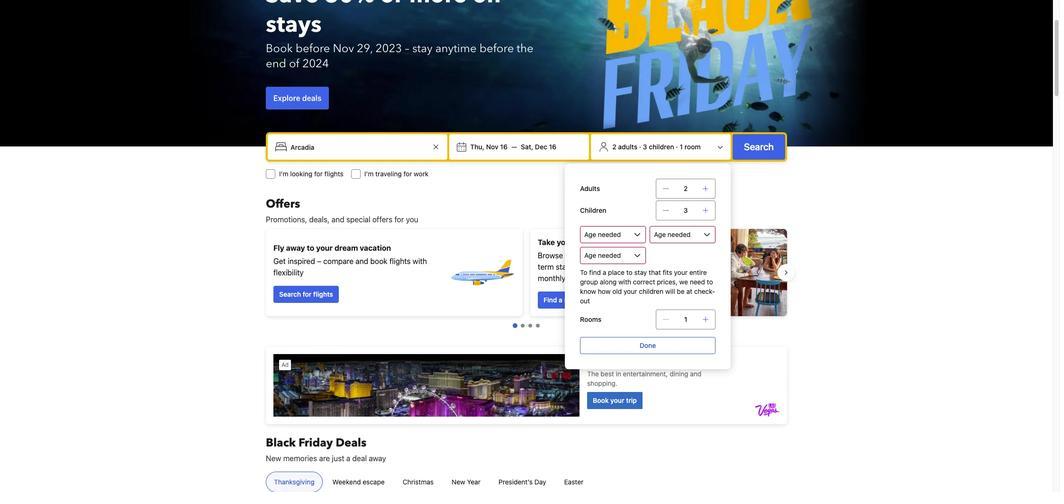 Task type: locate. For each thing, give the bounding box(es) containing it.
0 horizontal spatial and
[[332, 215, 345, 224]]

0 vertical spatial –
[[405, 41, 410, 56]]

main content
[[258, 196, 795, 492]]

· left 'room'
[[676, 143, 678, 151]]

0 vertical spatial 1
[[680, 143, 683, 151]]

0 vertical spatial nov
[[333, 41, 354, 56]]

1 vertical spatial 3
[[684, 206, 688, 214]]

of
[[289, 56, 300, 72]]

flights right book
[[390, 257, 411, 266]]

anytime
[[436, 41, 477, 56]]

how
[[598, 287, 611, 295]]

rates.
[[568, 274, 587, 283]]

reduced
[[607, 263, 636, 271]]

1 vertical spatial nov
[[486, 143, 499, 151]]

to right place
[[627, 268, 633, 276]]

at inside the take your longest vacation yet browse properties offering long- term stays, many at reduced monthly rates.
[[599, 263, 605, 271]]

2
[[613, 143, 617, 151], [684, 184, 688, 193]]

2 horizontal spatial to
[[707, 278, 713, 286]]

to up 'inspired'
[[307, 244, 315, 252]]

·
[[640, 143, 642, 151], [676, 143, 678, 151]]

before
[[296, 41, 330, 56], [480, 41, 514, 56]]

to
[[307, 244, 315, 252], [627, 268, 633, 276], [707, 278, 713, 286]]

yet
[[638, 238, 649, 247]]

1 horizontal spatial ·
[[676, 143, 678, 151]]

2 for 2 adults · 3 children · 1 room
[[613, 143, 617, 151]]

16 left —
[[500, 143, 508, 151]]

your
[[557, 238, 574, 247], [316, 244, 333, 252], [674, 268, 688, 276], [624, 287, 638, 295]]

2 vertical spatial to
[[707, 278, 713, 286]]

for left you
[[395, 215, 404, 224]]

deals,
[[309, 215, 330, 224]]

your right take
[[557, 238, 574, 247]]

flights right the looking
[[325, 170, 344, 178]]

children left 'room'
[[649, 143, 675, 151]]

0 vertical spatial 2
[[613, 143, 617, 151]]

promotions,
[[266, 215, 307, 224]]

children down 'correct'
[[639, 287, 664, 295]]

1 horizontal spatial and
[[356, 257, 369, 266]]

explore
[[274, 94, 301, 102]]

2 vertical spatial a
[[346, 454, 351, 463]]

with right book
[[413, 257, 427, 266]]

0 horizontal spatial new
[[266, 454, 281, 463]]

1 vertical spatial 2
[[684, 184, 688, 193]]

1 horizontal spatial nov
[[486, 143, 499, 151]]

new down black
[[266, 454, 281, 463]]

0 horizontal spatial 3
[[643, 143, 647, 151]]

work
[[414, 170, 429, 178]]

stay inside region
[[564, 296, 578, 304]]

along
[[600, 278, 617, 286]]

2 horizontal spatial stay
[[635, 268, 647, 276]]

and inside offers promotions, deals, and special offers for you
[[332, 215, 345, 224]]

president's day button
[[491, 472, 555, 492]]

– inside save 30% or more on stays book before nov 29, 2023 – stay anytime before the end of 2024
[[405, 41, 410, 56]]

0 vertical spatial children
[[649, 143, 675, 151]]

old
[[613, 287, 622, 295]]

region
[[258, 225, 795, 320]]

i'm
[[365, 170, 374, 178]]

nov left 29,
[[333, 41, 354, 56]]

stay left out
[[564, 296, 578, 304]]

and
[[332, 215, 345, 224], [356, 257, 369, 266]]

1 vertical spatial stay
[[635, 268, 647, 276]]

need
[[690, 278, 705, 286]]

flexibility
[[274, 268, 304, 277]]

more
[[409, 0, 467, 11]]

sat, dec 16 button
[[517, 138, 561, 156]]

i'm
[[279, 170, 289, 178]]

–
[[405, 41, 410, 56], [317, 257, 322, 266]]

– right 'inspired'
[[317, 257, 322, 266]]

flights
[[325, 170, 344, 178], [390, 257, 411, 266], [313, 290, 333, 298]]

Where are you going? field
[[287, 138, 431, 156]]

1 vertical spatial to
[[627, 268, 633, 276]]

0 horizontal spatial ·
[[640, 143, 642, 151]]

2 16 from the left
[[549, 143, 557, 151]]

term
[[538, 263, 554, 271]]

offers
[[373, 215, 393, 224]]

2 inside button
[[613, 143, 617, 151]]

1 vertical spatial 1
[[685, 315, 688, 323]]

0 horizontal spatial stay
[[412, 41, 433, 56]]

0 horizontal spatial a
[[346, 454, 351, 463]]

book
[[266, 41, 293, 56]]

0 vertical spatial search
[[744, 141, 774, 152]]

1 vertical spatial with
[[619, 278, 632, 286]]

0 vertical spatial with
[[413, 257, 427, 266]]

to find a place to stay that fits your entire group along with correct prices, we need to know how old your children will be at check- out
[[580, 268, 716, 305]]

new year
[[452, 478, 481, 486]]

· right adults
[[640, 143, 642, 151]]

search inside region
[[279, 290, 301, 298]]

2 for 2
[[684, 184, 688, 193]]

away right deal
[[369, 454, 386, 463]]

for down flexibility
[[303, 290, 312, 298]]

you
[[406, 215, 419, 224]]

0 horizontal spatial before
[[296, 41, 330, 56]]

tab list inside main content
[[258, 472, 599, 492]]

0 vertical spatial to
[[307, 244, 315, 252]]

day
[[535, 478, 546, 486]]

stay up 'correct'
[[635, 268, 647, 276]]

1 vertical spatial flights
[[390, 257, 411, 266]]

at right the many at right
[[599, 263, 605, 271]]

0 vertical spatial 3
[[643, 143, 647, 151]]

progress bar
[[513, 323, 540, 328]]

find
[[544, 296, 557, 304]]

1 horizontal spatial search
[[744, 141, 774, 152]]

at
[[599, 263, 605, 271], [687, 287, 693, 295]]

1 vertical spatial and
[[356, 257, 369, 266]]

2 vertical spatial stay
[[564, 296, 578, 304]]

vacation
[[605, 238, 636, 247], [360, 244, 391, 252]]

0 horizontal spatial 1
[[680, 143, 683, 151]]

0 horizontal spatial vacation
[[360, 244, 391, 252]]

0 horizontal spatial with
[[413, 257, 427, 266]]

easter button
[[556, 472, 592, 492]]

0 vertical spatial a
[[603, 268, 607, 276]]

1 vertical spatial a
[[559, 296, 563, 304]]

at right be
[[687, 287, 693, 295]]

search button
[[733, 134, 786, 160]]

1 horizontal spatial –
[[405, 41, 410, 56]]

away inside the black friday deals new memories are just a deal away
[[369, 454, 386, 463]]

and inside fly away to your dream vacation get inspired – compare and book flights with flexibility
[[356, 257, 369, 266]]

for
[[314, 170, 323, 178], [404, 170, 412, 178], [395, 215, 404, 224], [303, 290, 312, 298]]

black
[[266, 435, 296, 451]]

0 vertical spatial away
[[286, 244, 305, 252]]

for inside offers promotions, deals, and special offers for you
[[395, 215, 404, 224]]

vacation up book
[[360, 244, 391, 252]]

a
[[603, 268, 607, 276], [559, 296, 563, 304], [346, 454, 351, 463]]

1 horizontal spatial with
[[619, 278, 632, 286]]

1 vertical spatial away
[[369, 454, 386, 463]]

vacation inside the take your longest vacation yet browse properties offering long- term stays, many at reduced monthly rates.
[[605, 238, 636, 247]]

1 horizontal spatial 2
[[684, 184, 688, 193]]

1 horizontal spatial 1
[[685, 315, 688, 323]]

away inside fly away to your dream vacation get inspired – compare and book flights with flexibility
[[286, 244, 305, 252]]

before left the "the"
[[480, 41, 514, 56]]

black friday deals new memories are just a deal away
[[266, 435, 386, 463]]

1 vertical spatial children
[[639, 287, 664, 295]]

for inside region
[[303, 290, 312, 298]]

1 horizontal spatial a
[[559, 296, 563, 304]]

1 horizontal spatial vacation
[[605, 238, 636, 247]]

find
[[590, 268, 601, 276]]

with inside fly away to your dream vacation get inspired – compare and book flights with flexibility
[[413, 257, 427, 266]]

know
[[580, 287, 597, 295]]

flights inside fly away to your dream vacation get inspired – compare and book flights with flexibility
[[390, 257, 411, 266]]

0 horizontal spatial to
[[307, 244, 315, 252]]

your up compare
[[316, 244, 333, 252]]

1 vertical spatial search
[[279, 290, 301, 298]]

1 vertical spatial –
[[317, 257, 322, 266]]

1 horizontal spatial stay
[[564, 296, 578, 304]]

christmas
[[403, 478, 434, 486]]

16
[[500, 143, 508, 151], [549, 143, 557, 151]]

group
[[580, 278, 598, 286]]

new inside the black friday deals new memories are just a deal away
[[266, 454, 281, 463]]

2 before from the left
[[480, 41, 514, 56]]

1 horizontal spatial 16
[[549, 143, 557, 151]]

nov right the thu,
[[486, 143, 499, 151]]

for left 'work'
[[404, 170, 412, 178]]

2 left adults
[[613, 143, 617, 151]]

for right the looking
[[314, 170, 323, 178]]

0 horizontal spatial nov
[[333, 41, 354, 56]]

stays,
[[556, 263, 576, 271]]

0 vertical spatial stay
[[412, 41, 433, 56]]

away up 'inspired'
[[286, 244, 305, 252]]

find a stay link
[[538, 292, 583, 309]]

children inside 'to find a place to stay that fits your entire group along with correct prices, we need to know how old your children will be at check- out'
[[639, 287, 664, 295]]

tab list containing thanksgiving
[[258, 472, 599, 492]]

save
[[266, 0, 319, 11]]

search inside button
[[744, 141, 774, 152]]

region containing take your longest vacation yet
[[258, 225, 795, 320]]

offers
[[266, 196, 300, 212]]

dec
[[535, 143, 548, 151]]

main content containing offers
[[258, 196, 795, 492]]

browse
[[538, 251, 563, 260]]

new left year
[[452, 478, 466, 486]]

before down the "stays"
[[296, 41, 330, 56]]

1 horizontal spatial away
[[369, 454, 386, 463]]

0 horizontal spatial away
[[286, 244, 305, 252]]

0 vertical spatial new
[[266, 454, 281, 463]]

explore deals link
[[266, 87, 329, 110]]

correct
[[633, 278, 656, 286]]

1 horizontal spatial at
[[687, 287, 693, 295]]

0 vertical spatial at
[[599, 263, 605, 271]]

friday
[[299, 435, 333, 451]]

stay
[[412, 41, 433, 56], [635, 268, 647, 276], [564, 296, 578, 304]]

your up we
[[674, 268, 688, 276]]

vacation up offering
[[605, 238, 636, 247]]

0 horizontal spatial at
[[599, 263, 605, 271]]

rooms
[[580, 315, 602, 323]]

– right "2023"
[[405, 41, 410, 56]]

0 vertical spatial flights
[[325, 170, 344, 178]]

to up check-
[[707, 278, 713, 286]]

with
[[413, 257, 427, 266], [619, 278, 632, 286]]

0 horizontal spatial –
[[317, 257, 322, 266]]

0 vertical spatial and
[[332, 215, 345, 224]]

0 horizontal spatial 2
[[613, 143, 617, 151]]

properties
[[565, 251, 601, 260]]

a inside the black friday deals new memories are just a deal away
[[346, 454, 351, 463]]

and right deals,
[[332, 215, 345, 224]]

1 horizontal spatial before
[[480, 41, 514, 56]]

1 down be
[[685, 315, 688, 323]]

1 horizontal spatial new
[[452, 478, 466, 486]]

thu, nov 16 — sat, dec 16
[[471, 143, 557, 151]]

2 adults · 3 children · 1 room button
[[595, 138, 727, 156]]

president's day
[[499, 478, 546, 486]]

2 down 'room'
[[684, 184, 688, 193]]

take your longest vacation yet image
[[702, 229, 788, 316]]

1 left 'room'
[[680, 143, 683, 151]]

done
[[640, 341, 656, 349]]

deals
[[336, 435, 367, 451]]

weekend
[[333, 478, 361, 486]]

2 horizontal spatial a
[[603, 268, 607, 276]]

special
[[347, 215, 371, 224]]

and left book
[[356, 257, 369, 266]]

1 vertical spatial at
[[687, 287, 693, 295]]

0 horizontal spatial 16
[[500, 143, 508, 151]]

stay right "2023"
[[412, 41, 433, 56]]

0 horizontal spatial search
[[279, 290, 301, 298]]

search for search for flights
[[279, 290, 301, 298]]

1 horizontal spatial to
[[627, 268, 633, 276]]

your inside fly away to your dream vacation get inspired – compare and book flights with flexibility
[[316, 244, 333, 252]]

end
[[266, 56, 286, 72]]

tab list
[[258, 472, 599, 492]]

16 right dec
[[549, 143, 557, 151]]

flights down compare
[[313, 290, 333, 298]]

stay inside 'to find a place to stay that fits your entire group along with correct prices, we need to know how old your children will be at check- out'
[[635, 268, 647, 276]]

1 vertical spatial new
[[452, 478, 466, 486]]

with up the old
[[619, 278, 632, 286]]



Task type: vqa. For each thing, say whether or not it's contained in the screenshot.
Rock
no



Task type: describe. For each thing, give the bounding box(es) containing it.
2 vertical spatial flights
[[313, 290, 333, 298]]

memories
[[283, 454, 317, 463]]

dream
[[335, 244, 358, 252]]

2024
[[303, 56, 329, 72]]

3 inside button
[[643, 143, 647, 151]]

at inside 'to find a place to stay that fits your entire group along with correct prices, we need to know how old your children will be at check- out'
[[687, 287, 693, 295]]

thanksgiving button
[[266, 472, 323, 492]]

—
[[512, 143, 517, 151]]

get
[[274, 257, 286, 266]]

the
[[517, 41, 534, 56]]

– inside fly away to your dream vacation get inspired – compare and book flights with flexibility
[[317, 257, 322, 266]]

a inside region
[[559, 296, 563, 304]]

thu,
[[471, 143, 485, 151]]

your right the old
[[624, 287, 638, 295]]

1 · from the left
[[640, 143, 642, 151]]

adults
[[618, 143, 638, 151]]

with inside 'to find a place to stay that fits your entire group along with correct prices, we need to know how old your children will be at check- out'
[[619, 278, 632, 286]]

2 adults · 3 children · 1 room
[[613, 143, 701, 151]]

entire
[[690, 268, 707, 276]]

i'm traveling for work
[[365, 170, 429, 178]]

advertisement region
[[266, 347, 788, 424]]

will
[[666, 287, 675, 295]]

president's
[[499, 478, 533, 486]]

easter
[[564, 478, 584, 486]]

search for search
[[744, 141, 774, 152]]

to inside fly away to your dream vacation get inspired – compare and book flights with flexibility
[[307, 244, 315, 252]]

nov inside save 30% or more on stays book before nov 29, 2023 – stay anytime before the end of 2024
[[333, 41, 354, 56]]

fly
[[274, 244, 284, 252]]

fly away to your dream vacation image
[[449, 239, 515, 306]]

1 before from the left
[[296, 41, 330, 56]]

escape
[[363, 478, 385, 486]]

vacation inside fly away to your dream vacation get inspired – compare and book flights with flexibility
[[360, 244, 391, 252]]

book
[[371, 257, 388, 266]]

new year button
[[444, 472, 489, 492]]

thu, nov 16 button
[[467, 138, 512, 156]]

weekend escape button
[[325, 472, 393, 492]]

place
[[608, 268, 625, 276]]

out
[[580, 297, 590, 305]]

looking
[[290, 170, 313, 178]]

many
[[578, 263, 597, 271]]

on
[[473, 0, 501, 11]]

we
[[680, 278, 688, 286]]

take
[[538, 238, 555, 247]]

year
[[467, 478, 481, 486]]

compare
[[323, 257, 354, 266]]

deals
[[302, 94, 322, 102]]

1 inside the 2 adults · 3 children · 1 room button
[[680, 143, 683, 151]]

children inside button
[[649, 143, 675, 151]]

2023
[[376, 41, 402, 56]]

stay inside save 30% or more on stays book before nov 29, 2023 – stay anytime before the end of 2024
[[412, 41, 433, 56]]

long-
[[631, 251, 650, 260]]

monthly
[[538, 274, 566, 283]]

30%
[[324, 0, 375, 11]]

or
[[380, 0, 404, 11]]

that
[[649, 268, 661, 276]]

prices,
[[657, 278, 678, 286]]

adults
[[580, 184, 600, 193]]

check-
[[695, 287, 716, 295]]

progress bar inside main content
[[513, 323, 540, 328]]

search for flights
[[279, 290, 333, 298]]

deal
[[353, 454, 367, 463]]

new inside button
[[452, 478, 466, 486]]

stays
[[266, 9, 322, 40]]

1 16 from the left
[[500, 143, 508, 151]]

29,
[[357, 41, 373, 56]]

a inside 'to find a place to stay that fits your entire group along with correct prices, we need to know how old your children will be at check- out'
[[603, 268, 607, 276]]

children
[[580, 206, 607, 214]]

fits
[[663, 268, 673, 276]]

1 horizontal spatial 3
[[684, 206, 688, 214]]

done button
[[580, 337, 716, 354]]

2 · from the left
[[676, 143, 678, 151]]

be
[[677, 287, 685, 295]]

to
[[580, 268, 588, 276]]

offering
[[603, 251, 629, 260]]

room
[[685, 143, 701, 151]]

christmas button
[[395, 472, 442, 492]]

thanksgiving
[[274, 478, 315, 486]]

offers promotions, deals, and special offers for you
[[266, 196, 419, 224]]

find a stay
[[544, 296, 578, 304]]

sat,
[[521, 143, 534, 151]]

inspired
[[288, 257, 315, 266]]

longest
[[575, 238, 603, 247]]

traveling
[[376, 170, 402, 178]]

just
[[332, 454, 345, 463]]

your inside the take your longest vacation yet browse properties offering long- term stays, many at reduced monthly rates.
[[557, 238, 574, 247]]

explore deals
[[274, 94, 322, 102]]

take your longest vacation yet browse properties offering long- term stays, many at reduced monthly rates.
[[538, 238, 650, 283]]

weekend escape
[[333, 478, 385, 486]]

are
[[319, 454, 330, 463]]



